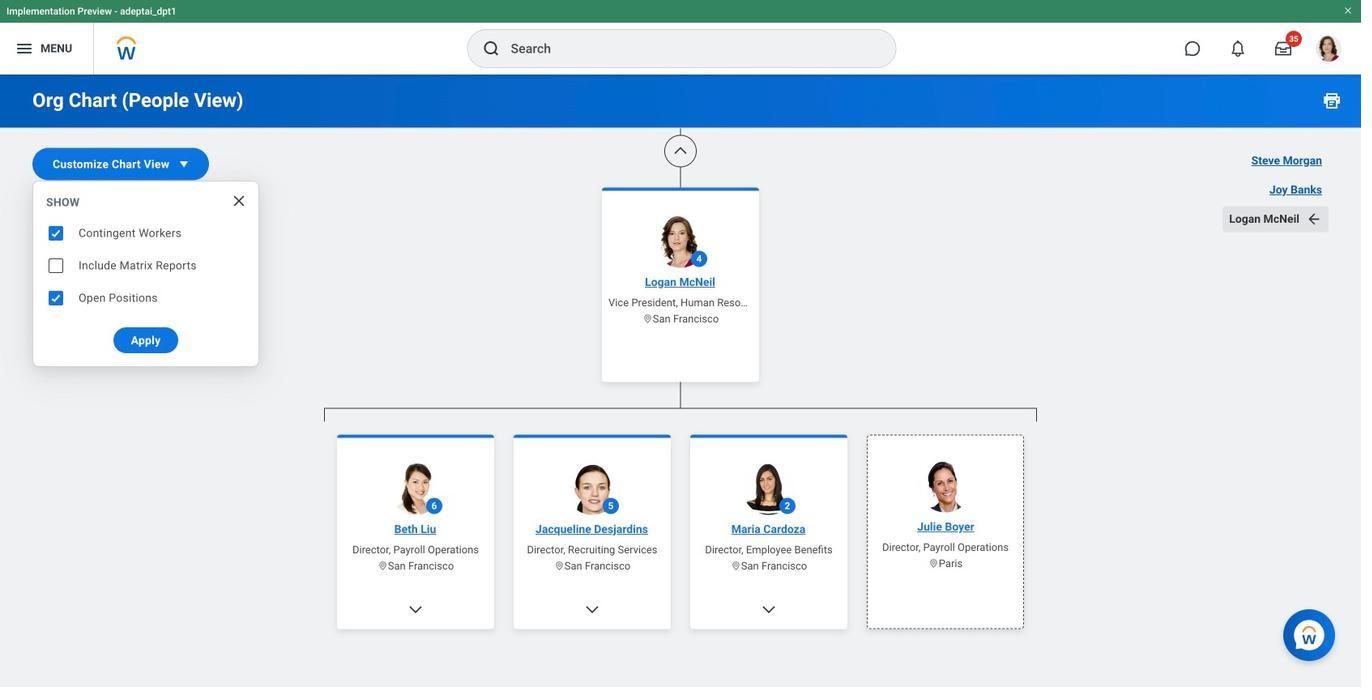 Task type: locate. For each thing, give the bounding box(es) containing it.
dialog
[[32, 181, 259, 367]]

1 vertical spatial location image
[[377, 561, 388, 571]]

1 horizontal spatial chevron down image
[[584, 602, 600, 618]]

2 chevron down image from the left
[[584, 602, 600, 618]]

1 horizontal spatial location image
[[642, 314, 653, 324]]

0 horizontal spatial chevron down image
[[408, 602, 424, 618]]

main content
[[0, 0, 1361, 687]]

chevron down image for the left location image
[[584, 602, 600, 618]]

logan mcneil, logan mcneil, 4 direct reports element
[[324, 422, 1037, 687]]

arrow left image
[[1306, 211, 1322, 227]]

chevron up image
[[672, 143, 689, 159]]

0 horizontal spatial location image
[[377, 561, 388, 571]]

location image
[[928, 558, 939, 569], [554, 561, 565, 571], [731, 561, 741, 571]]

justify image
[[15, 39, 34, 58]]

Search Workday  search field
[[511, 31, 862, 66]]

banner
[[0, 0, 1361, 75]]

chevron down image for the left location icon
[[408, 602, 424, 618]]

chevron down image
[[408, 602, 424, 618], [584, 602, 600, 618]]

location image
[[642, 314, 653, 324], [377, 561, 388, 571]]

1 chevron down image from the left
[[408, 602, 424, 618]]

search image
[[482, 39, 501, 58]]

chevron down image
[[761, 602, 777, 618]]

close environment banner image
[[1343, 6, 1353, 15]]



Task type: vqa. For each thing, say whether or not it's contained in the screenshot.
topmost row
no



Task type: describe. For each thing, give the bounding box(es) containing it.
inbox large image
[[1275, 41, 1291, 57]]

0 vertical spatial location image
[[642, 314, 653, 324]]

1 horizontal spatial location image
[[731, 561, 741, 571]]

notifications large image
[[1230, 41, 1246, 57]]

print org chart image
[[1322, 91, 1342, 110]]

profile logan mcneil image
[[1316, 36, 1342, 65]]

2 horizontal spatial location image
[[928, 558, 939, 569]]

x image
[[231, 193, 247, 209]]

caret down image
[[176, 156, 192, 172]]

0 horizontal spatial location image
[[554, 561, 565, 571]]



